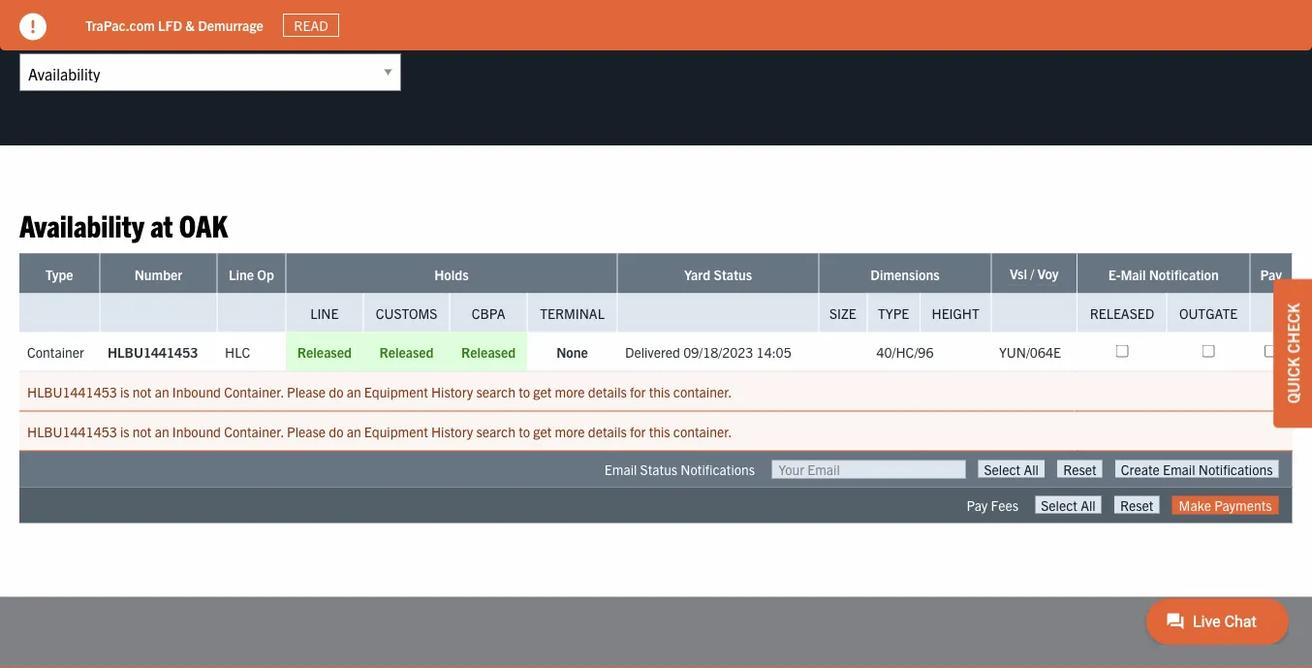 Task type: describe. For each thing, give the bounding box(es) containing it.
delivered 09/18/2023 14:05
[[625, 343, 792, 361]]

released down "cbpa"
[[462, 343, 516, 361]]

1 more from the top
[[555, 383, 585, 400]]

fees
[[991, 496, 1019, 514]]

1 for from the top
[[630, 383, 646, 400]]

line for line
[[311, 304, 339, 322]]

1 vertical spatial hlbu1441453
[[27, 383, 117, 400]]

notification
[[1150, 266, 1220, 283]]

vsl / voy
[[1010, 265, 1059, 282]]

container
[[27, 343, 84, 361]]

dimensions
[[871, 266, 940, 283]]

select a transaction type
[[19, 16, 229, 40]]

2 more from the top
[[555, 423, 585, 440]]

2 this from the top
[[649, 423, 671, 440]]

number
[[134, 266, 183, 283]]

2 container. from the top
[[674, 423, 732, 440]]

yard
[[684, 266, 711, 283]]

make payments
[[1180, 496, 1273, 514]]

type
[[192, 16, 229, 40]]

0 vertical spatial type
[[45, 266, 73, 283]]

1 get from the top
[[534, 383, 552, 400]]

1 inbound from the top
[[172, 383, 221, 400]]

1 search from the top
[[477, 383, 516, 400]]

hlc
[[225, 343, 250, 361]]

outgate
[[1180, 304, 1238, 322]]

solid image
[[19, 13, 47, 40]]

e-
[[1109, 266, 1121, 283]]

2 not from the top
[[133, 423, 152, 440]]

yard status
[[684, 266, 753, 283]]

status for email
[[641, 460, 678, 478]]

at
[[151, 206, 173, 244]]

pay for pay fees
[[967, 496, 988, 514]]

2 inbound from the top
[[172, 423, 221, 440]]

oak
[[179, 206, 228, 244]]

1 container. from the top
[[224, 383, 284, 400]]

2 do from the top
[[329, 423, 344, 440]]

09/18/2023
[[684, 343, 754, 361]]

select
[[19, 16, 73, 40]]

size
[[830, 304, 857, 322]]

1 please from the top
[[287, 383, 326, 400]]

a
[[77, 16, 87, 40]]

1 do from the top
[[329, 383, 344, 400]]

14:05
[[757, 343, 792, 361]]

2 hlbu1441453 is not an inbound container. please do an equipment history search to get more details for this container. from the top
[[27, 423, 732, 440]]

notifications
[[681, 460, 755, 478]]

quick
[[1284, 357, 1303, 404]]

make payments link
[[1173, 496, 1279, 515]]

1 not from the top
[[133, 383, 152, 400]]

line for line op
[[229, 266, 254, 283]]

2 vertical spatial hlbu1441453
[[27, 423, 117, 440]]

/
[[1031, 265, 1035, 282]]

demurrage
[[198, 16, 264, 34]]

2 equipment from the top
[[364, 423, 428, 440]]

status for yard
[[714, 266, 753, 283]]

customs
[[376, 304, 438, 322]]

availability
[[19, 206, 144, 244]]

&
[[186, 16, 195, 34]]

2 for from the top
[[630, 423, 646, 440]]

holds
[[435, 266, 469, 283]]

height
[[932, 304, 980, 322]]

quick check
[[1284, 303, 1303, 404]]

2 search from the top
[[477, 423, 516, 440]]

trapac.com
[[85, 16, 155, 34]]

transaction
[[92, 16, 187, 40]]



Task type: vqa. For each thing, say whether or not it's contained in the screenshot.
'more'
yes



Task type: locate. For each thing, give the bounding box(es) containing it.
none
[[557, 343, 588, 361]]

1 vertical spatial pay
[[967, 496, 988, 514]]

status
[[714, 266, 753, 283], [641, 460, 678, 478]]

0 vertical spatial this
[[649, 383, 671, 400]]

pay left fees
[[967, 496, 988, 514]]

1 vertical spatial search
[[477, 423, 516, 440]]

1 is from the top
[[120, 383, 130, 400]]

0 vertical spatial get
[[534, 383, 552, 400]]

0 horizontal spatial pay
[[967, 496, 988, 514]]

container. up notifications
[[674, 423, 732, 440]]

container.
[[224, 383, 284, 400], [224, 423, 284, 440]]

get
[[534, 383, 552, 400], [534, 423, 552, 440]]

email
[[605, 460, 637, 478]]

1 vertical spatial more
[[555, 423, 585, 440]]

0 vertical spatial container.
[[674, 383, 732, 400]]

released down "customs"
[[380, 343, 434, 361]]

status right the "yard"
[[714, 266, 753, 283]]

more
[[555, 383, 585, 400], [555, 423, 585, 440]]

None checkbox
[[1203, 345, 1216, 358]]

2 get from the top
[[534, 423, 552, 440]]

check
[[1284, 303, 1303, 354]]

pay fees
[[967, 496, 1019, 514]]

container.
[[674, 383, 732, 400], [674, 423, 732, 440]]

2 please from the top
[[287, 423, 326, 440]]

0 vertical spatial details
[[588, 383, 627, 400]]

1 vertical spatial line
[[311, 304, 339, 322]]

line left "customs"
[[311, 304, 339, 322]]

Enter reference number(s) text field
[[440, 0, 1156, 22]]

type
[[45, 266, 73, 283], [878, 304, 910, 322]]

1 horizontal spatial line
[[311, 304, 339, 322]]

1 hlbu1441453 is not an inbound container. please do an equipment history search to get more details for this container. from the top
[[27, 383, 732, 400]]

0 horizontal spatial type
[[45, 266, 73, 283]]

0 vertical spatial hlbu1441453 is not an inbound container. please do an equipment history search to get more details for this container.
[[27, 383, 732, 400]]

released down e-
[[1091, 304, 1155, 322]]

0 vertical spatial for
[[630, 383, 646, 400]]

footer
[[0, 597, 1313, 668]]

terminal
[[540, 304, 605, 322]]

delivered
[[625, 343, 681, 361]]

vsl
[[1010, 265, 1028, 282]]

quick check link
[[1274, 279, 1313, 428]]

0 vertical spatial please
[[287, 383, 326, 400]]

Your Email email field
[[772, 460, 966, 479]]

line
[[229, 266, 254, 283], [311, 304, 339, 322]]

2 history from the top
[[431, 423, 473, 440]]

0 vertical spatial equipment
[[364, 383, 428, 400]]

2 is from the top
[[120, 423, 130, 440]]

0 vertical spatial more
[[555, 383, 585, 400]]

1 vertical spatial equipment
[[364, 423, 428, 440]]

make
[[1180, 496, 1212, 514]]

1 vertical spatial not
[[133, 423, 152, 440]]

line op
[[229, 266, 274, 283]]

0 horizontal spatial line
[[229, 266, 254, 283]]

pay for pay
[[1261, 266, 1283, 283]]

0 vertical spatial not
[[133, 383, 152, 400]]

cbpa
[[472, 304, 506, 322]]

0 vertical spatial to
[[519, 383, 531, 400]]

1 vertical spatial please
[[287, 423, 326, 440]]

1 vertical spatial container.
[[224, 423, 284, 440]]

0 vertical spatial history
[[431, 383, 473, 400]]

read
[[294, 16, 328, 34]]

pay
[[1261, 266, 1283, 283], [967, 496, 988, 514]]

this down the delivered
[[649, 383, 671, 400]]

released
[[1091, 304, 1155, 322], [297, 343, 352, 361], [380, 343, 434, 361], [462, 343, 516, 361]]

1 horizontal spatial type
[[878, 304, 910, 322]]

type down availability
[[45, 266, 73, 283]]

hlbu1441453
[[108, 343, 198, 361], [27, 383, 117, 400], [27, 423, 117, 440]]

hlbu1441453 is not an inbound container. please do an equipment history search to get more details for this container.
[[27, 383, 732, 400], [27, 423, 732, 440]]

1 vertical spatial do
[[329, 423, 344, 440]]

1 horizontal spatial status
[[714, 266, 753, 283]]

0 vertical spatial container.
[[224, 383, 284, 400]]

0 horizontal spatial status
[[641, 460, 678, 478]]

this
[[649, 383, 671, 400], [649, 423, 671, 440]]

voy
[[1038, 265, 1059, 282]]

do
[[329, 383, 344, 400], [329, 423, 344, 440]]

0 vertical spatial hlbu1441453
[[108, 343, 198, 361]]

1 this from the top
[[649, 383, 671, 400]]

2 container. from the top
[[224, 423, 284, 440]]

0 vertical spatial inbound
[[172, 383, 221, 400]]

line left op
[[229, 266, 254, 283]]

search
[[477, 383, 516, 400], [477, 423, 516, 440]]

1 vertical spatial this
[[649, 423, 671, 440]]

2 details from the top
[[588, 423, 627, 440]]

for down the delivered
[[630, 383, 646, 400]]

1 to from the top
[[519, 383, 531, 400]]

1 vertical spatial is
[[120, 423, 130, 440]]

payments
[[1215, 496, 1273, 514]]

yun/064e
[[1000, 343, 1062, 361]]

this up the email status notifications
[[649, 423, 671, 440]]

1 vertical spatial container.
[[674, 423, 732, 440]]

released right hlc
[[297, 343, 352, 361]]

1 vertical spatial inbound
[[172, 423, 221, 440]]

1 vertical spatial details
[[588, 423, 627, 440]]

for
[[630, 383, 646, 400], [630, 423, 646, 440]]

0 vertical spatial pay
[[1261, 266, 1283, 283]]

1 vertical spatial history
[[431, 423, 473, 440]]

details down the delivered
[[588, 383, 627, 400]]

1 history from the top
[[431, 383, 473, 400]]

lfd
[[158, 16, 182, 34]]

e-mail notification
[[1109, 266, 1220, 283]]

None button
[[979, 460, 1045, 478], [1058, 460, 1103, 478], [1116, 460, 1279, 478], [1036, 496, 1102, 514], [1115, 496, 1160, 514], [979, 460, 1045, 478], [1058, 460, 1103, 478], [1116, 460, 1279, 478], [1036, 496, 1102, 514], [1115, 496, 1160, 514]]

details up email
[[588, 423, 627, 440]]

1 equipment from the top
[[364, 383, 428, 400]]

container. down delivered 09/18/2023 14:05 at the bottom of the page
[[674, 383, 732, 400]]

40/hc/96
[[877, 343, 934, 361]]

1 vertical spatial to
[[519, 423, 531, 440]]

trapac.com lfd & demurrage
[[85, 16, 264, 34]]

op
[[257, 266, 274, 283]]

0 vertical spatial line
[[229, 266, 254, 283]]

history
[[431, 383, 473, 400], [431, 423, 473, 440]]

1 vertical spatial hlbu1441453 is not an inbound container. please do an equipment history search to get more details for this container.
[[27, 423, 732, 440]]

1 vertical spatial type
[[878, 304, 910, 322]]

1 vertical spatial get
[[534, 423, 552, 440]]

is
[[120, 383, 130, 400], [120, 423, 130, 440]]

1 vertical spatial status
[[641, 460, 678, 478]]

equipment
[[364, 383, 428, 400], [364, 423, 428, 440]]

not
[[133, 383, 152, 400], [133, 423, 152, 440]]

0 vertical spatial do
[[329, 383, 344, 400]]

read link
[[283, 13, 340, 37]]

2 to from the top
[[519, 423, 531, 440]]

details
[[588, 383, 627, 400], [588, 423, 627, 440]]

for up email
[[630, 423, 646, 440]]

pay right notification
[[1261, 266, 1283, 283]]

please
[[287, 383, 326, 400], [287, 423, 326, 440]]

status right email
[[641, 460, 678, 478]]

an
[[155, 383, 169, 400], [347, 383, 361, 400], [155, 423, 169, 440], [347, 423, 361, 440]]

0 vertical spatial is
[[120, 383, 130, 400]]

1 container. from the top
[[674, 383, 732, 400]]

1 horizontal spatial pay
[[1261, 266, 1283, 283]]

0 vertical spatial status
[[714, 266, 753, 283]]

availability at oak
[[19, 206, 228, 244]]

mail
[[1121, 266, 1147, 283]]

type up 40/hc/96 in the right bottom of the page
[[878, 304, 910, 322]]

None checkbox
[[1116, 345, 1129, 358], [1266, 345, 1278, 358], [1116, 345, 1129, 358], [1266, 345, 1278, 358]]

email status notifications
[[605, 460, 755, 478]]

inbound
[[172, 383, 221, 400], [172, 423, 221, 440]]

to
[[519, 383, 531, 400], [519, 423, 531, 440]]

1 details from the top
[[588, 383, 627, 400]]

0 vertical spatial search
[[477, 383, 516, 400]]

1 vertical spatial for
[[630, 423, 646, 440]]



